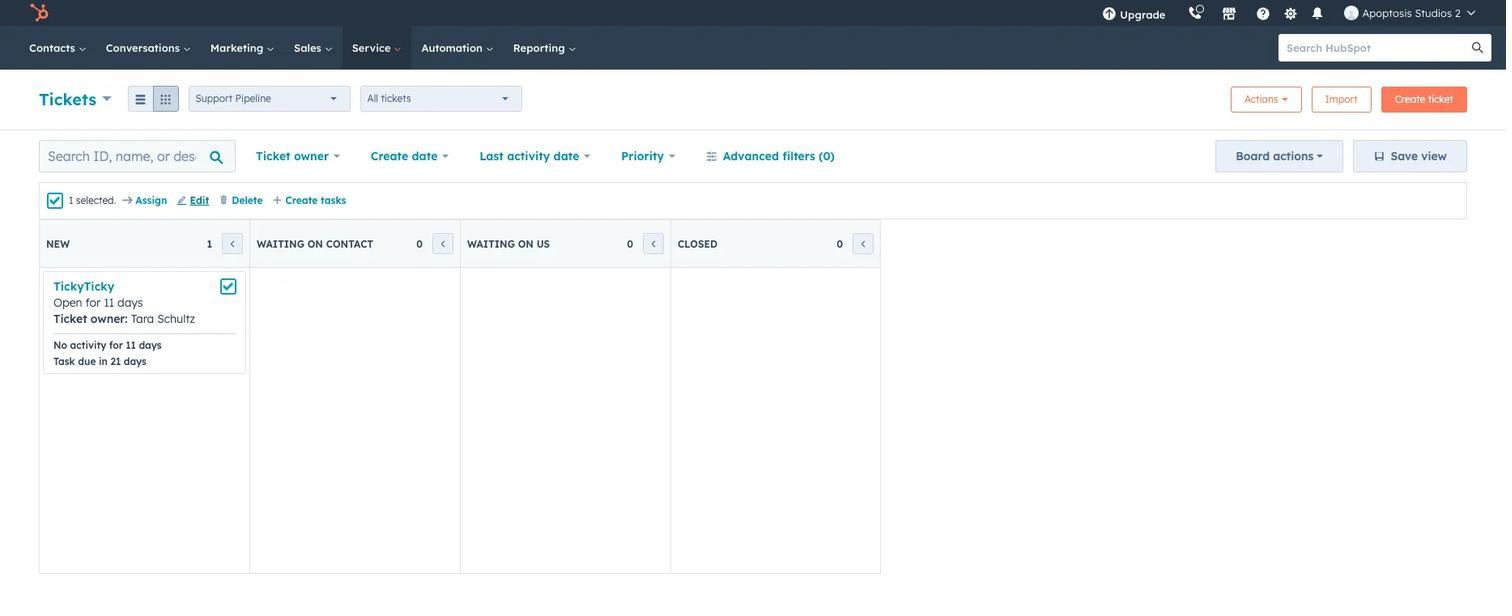 Task type: locate. For each thing, give the bounding box(es) containing it.
1 waiting from the left
[[257, 238, 305, 250]]

upgrade image
[[1103, 7, 1117, 22]]

sales
[[294, 41, 325, 54]]

0
[[417, 238, 423, 250], [627, 238, 634, 250], [837, 238, 843, 250]]

tara schultz image
[[1345, 6, 1360, 20]]

automation link
[[412, 26, 504, 70]]

no activity for 11 days task due in 21 days
[[53, 339, 162, 368]]

create tasks
[[286, 194, 346, 207]]

1 vertical spatial for
[[109, 339, 123, 352]]

activity for no
[[70, 339, 106, 352]]

open for 11 days ticket owner : tara schultz
[[53, 296, 195, 326]]

all tickets
[[367, 92, 411, 105]]

waiting down 'create tasks' button
[[257, 238, 305, 250]]

0 vertical spatial for
[[86, 296, 101, 310]]

delete
[[232, 194, 263, 207]]

due
[[78, 356, 96, 368]]

1 horizontal spatial create
[[371, 149, 409, 164]]

3 0 from the left
[[837, 238, 843, 250]]

2 vertical spatial days
[[124, 356, 147, 368]]

tickets
[[381, 92, 411, 105]]

create down all tickets on the top left of page
[[371, 149, 409, 164]]

waiting for waiting on us
[[467, 238, 515, 250]]

11
[[104, 296, 114, 310], [126, 339, 136, 352]]

selected.
[[76, 194, 116, 207]]

date down all tickets popup button
[[412, 149, 438, 164]]

actions
[[1274, 149, 1314, 164]]

ticket owner button
[[245, 140, 351, 173]]

2 horizontal spatial create
[[1396, 93, 1426, 105]]

date
[[412, 149, 438, 164], [554, 149, 580, 164]]

activity inside popup button
[[507, 149, 550, 164]]

11 down :
[[126, 339, 136, 352]]

activity up the due
[[70, 339, 106, 352]]

1 horizontal spatial owner
[[294, 149, 329, 164]]

create inside 'create tasks' button
[[286, 194, 318, 207]]

support pipeline
[[196, 92, 271, 105]]

0 horizontal spatial 11
[[104, 296, 114, 310]]

calling icon image
[[1189, 6, 1203, 21]]

1 horizontal spatial ticket
[[256, 149, 291, 164]]

studios
[[1416, 6, 1453, 19]]

closed
[[678, 238, 718, 250]]

1 horizontal spatial 1
[[207, 238, 212, 250]]

ticket
[[1429, 93, 1454, 105]]

create
[[1396, 93, 1426, 105], [371, 149, 409, 164], [286, 194, 318, 207]]

0 horizontal spatial date
[[412, 149, 438, 164]]

save view button
[[1354, 140, 1468, 173]]

on
[[308, 238, 323, 250], [518, 238, 534, 250]]

create ticket button
[[1382, 87, 1468, 113]]

on for us
[[518, 238, 534, 250]]

1 vertical spatial create
[[371, 149, 409, 164]]

create inside create ticket button
[[1396, 93, 1426, 105]]

create left tasks
[[286, 194, 318, 207]]

ticket down open
[[53, 312, 87, 326]]

conversations link
[[96, 26, 201, 70]]

priority
[[622, 149, 664, 164]]

0 vertical spatial ticket
[[256, 149, 291, 164]]

notifications image
[[1311, 7, 1326, 22]]

2 waiting from the left
[[467, 238, 515, 250]]

tara
[[131, 312, 154, 326]]

waiting left us
[[467, 238, 515, 250]]

on left us
[[518, 238, 534, 250]]

board
[[1236, 149, 1270, 164]]

on left contact
[[308, 238, 323, 250]]

assign
[[136, 194, 167, 207]]

ticket up delete
[[256, 149, 291, 164]]

new
[[46, 238, 70, 250]]

us
[[537, 238, 550, 250]]

0 vertical spatial owner
[[294, 149, 329, 164]]

tickets
[[39, 89, 96, 109]]

owner up no activity for 11 days task due in 21 days
[[91, 312, 125, 326]]

owner inside open for 11 days ticket owner : tara schultz
[[91, 312, 125, 326]]

waiting
[[257, 238, 305, 250], [467, 238, 515, 250]]

1 vertical spatial days
[[139, 339, 162, 352]]

owner inside popup button
[[294, 149, 329, 164]]

1 for 1
[[207, 238, 212, 250]]

reporting link
[[504, 26, 586, 70]]

days
[[117, 296, 143, 310], [139, 339, 162, 352], [124, 356, 147, 368]]

service
[[352, 41, 394, 54]]

owner
[[294, 149, 329, 164], [91, 312, 125, 326]]

0 horizontal spatial activity
[[70, 339, 106, 352]]

activity
[[507, 149, 550, 164], [70, 339, 106, 352]]

upgrade
[[1121, 8, 1166, 21]]

0 horizontal spatial 0
[[417, 238, 423, 250]]

Search ID, name, or description search field
[[39, 140, 236, 173]]

for
[[86, 296, 101, 310], [109, 339, 123, 352]]

for down tickyticky link
[[86, 296, 101, 310]]

0 horizontal spatial 1
[[69, 194, 73, 207]]

owner up 'create tasks'
[[294, 149, 329, 164]]

2 vertical spatial create
[[286, 194, 318, 207]]

ticket owner
[[256, 149, 329, 164]]

days down tara
[[139, 339, 162, 352]]

1 left selected.
[[69, 194, 73, 207]]

activity inside no activity for 11 days task due in 21 days
[[70, 339, 106, 352]]

edit
[[190, 194, 209, 207]]

1 horizontal spatial 0
[[627, 238, 634, 250]]

1 vertical spatial 1
[[207, 238, 212, 250]]

activity right last
[[507, 149, 550, 164]]

menu
[[1092, 0, 1487, 26]]

for up "21"
[[109, 339, 123, 352]]

1 vertical spatial owner
[[91, 312, 125, 326]]

tickyticky link
[[53, 280, 114, 294]]

advanced filters (0) button
[[696, 140, 846, 173]]

1 horizontal spatial 11
[[126, 339, 136, 352]]

1 date from the left
[[412, 149, 438, 164]]

1 horizontal spatial activity
[[507, 149, 550, 164]]

0 horizontal spatial on
[[308, 238, 323, 250]]

1 horizontal spatial date
[[554, 149, 580, 164]]

date right last
[[554, 149, 580, 164]]

ticket inside popup button
[[256, 149, 291, 164]]

0 horizontal spatial ticket
[[53, 312, 87, 326]]

all
[[367, 92, 378, 105]]

1 down edit at the left of page
[[207, 238, 212, 250]]

1 horizontal spatial for
[[109, 339, 123, 352]]

tasks
[[321, 194, 346, 207]]

advanced filters (0)
[[723, 149, 835, 164]]

0 horizontal spatial create
[[286, 194, 318, 207]]

marketing link
[[201, 26, 284, 70]]

0 horizontal spatial owner
[[91, 312, 125, 326]]

1
[[69, 194, 73, 207], [207, 238, 212, 250]]

ticket
[[256, 149, 291, 164], [53, 312, 87, 326]]

create date button
[[360, 140, 459, 173]]

contact
[[326, 238, 374, 250]]

1 vertical spatial activity
[[70, 339, 106, 352]]

2 on from the left
[[518, 238, 534, 250]]

for inside no activity for 11 days task due in 21 days
[[109, 339, 123, 352]]

1 on from the left
[[308, 238, 323, 250]]

0 vertical spatial days
[[117, 296, 143, 310]]

1 vertical spatial ticket
[[53, 312, 87, 326]]

1 horizontal spatial waiting
[[467, 238, 515, 250]]

1 0 from the left
[[417, 238, 423, 250]]

0 vertical spatial 1
[[69, 194, 73, 207]]

group
[[128, 86, 179, 112]]

create left ticket
[[1396, 93, 1426, 105]]

on for contact
[[308, 238, 323, 250]]

all tickets button
[[360, 86, 522, 112]]

actions button
[[1231, 87, 1302, 113]]

create inside create date popup button
[[371, 149, 409, 164]]

1 horizontal spatial on
[[518, 238, 534, 250]]

days up :
[[117, 296, 143, 310]]

waiting for waiting on contact
[[257, 238, 305, 250]]

activity for last
[[507, 149, 550, 164]]

sales link
[[284, 26, 342, 70]]

1 vertical spatial 11
[[126, 339, 136, 352]]

0 horizontal spatial waiting
[[257, 238, 305, 250]]

settings link
[[1281, 4, 1301, 21]]

assign button
[[123, 194, 167, 208]]

0 vertical spatial activity
[[507, 149, 550, 164]]

11 down tickyticky at top left
[[104, 296, 114, 310]]

21
[[110, 356, 121, 368]]

calling icon button
[[1182, 2, 1210, 23]]

save view
[[1391, 149, 1448, 164]]

0 vertical spatial 11
[[104, 296, 114, 310]]

11 inside no activity for 11 days task due in 21 days
[[126, 339, 136, 352]]

2 0 from the left
[[627, 238, 634, 250]]

2 horizontal spatial 0
[[837, 238, 843, 250]]

0 vertical spatial create
[[1396, 93, 1426, 105]]

0 horizontal spatial for
[[86, 296, 101, 310]]

menu item
[[1178, 0, 1181, 26]]

days right "21"
[[124, 356, 147, 368]]



Task type: vqa. For each thing, say whether or not it's contained in the screenshot.
Export BUTTON
no



Task type: describe. For each thing, give the bounding box(es) containing it.
ticket inside open for 11 days ticket owner : tara schultz
[[53, 312, 87, 326]]

automation
[[422, 41, 486, 54]]

0 for us
[[627, 238, 634, 250]]

support
[[196, 92, 233, 105]]

waiting on us
[[467, 238, 550, 250]]

contacts
[[29, 41, 78, 54]]

schultz
[[157, 312, 195, 326]]

pipeline
[[235, 92, 271, 105]]

last activity date button
[[469, 140, 601, 173]]

service link
[[342, 26, 412, 70]]

1 selected.
[[69, 194, 116, 207]]

delete button
[[219, 194, 263, 208]]

:
[[125, 312, 128, 326]]

waiting on contact
[[257, 238, 374, 250]]

marketplaces button
[[1213, 0, 1247, 26]]

hubspot image
[[29, 3, 49, 23]]

create for create tasks
[[286, 194, 318, 207]]

2 date from the left
[[554, 149, 580, 164]]

tickets button
[[39, 87, 111, 111]]

tickets banner
[[39, 82, 1468, 113]]

last
[[480, 149, 504, 164]]

11 inside open for 11 days ticket owner : tara schultz
[[104, 296, 114, 310]]

marketing
[[210, 41, 267, 54]]

edit button
[[177, 194, 209, 208]]

reporting
[[513, 41, 568, 54]]

2
[[1456, 6, 1462, 19]]

task
[[53, 356, 75, 368]]

(0)
[[819, 149, 835, 164]]

no
[[53, 339, 67, 352]]

days inside open for 11 days ticket owner : tara schultz
[[117, 296, 143, 310]]

contacts link
[[19, 26, 96, 70]]

actions
[[1245, 93, 1279, 105]]

create for create date
[[371, 149, 409, 164]]

help image
[[1257, 7, 1272, 22]]

create for create ticket
[[1396, 93, 1426, 105]]

import button
[[1312, 87, 1372, 113]]

tickyticky
[[53, 280, 114, 294]]

Search HubSpot search field
[[1279, 34, 1478, 62]]

apoptosis
[[1363, 6, 1413, 19]]

filters
[[783, 149, 816, 164]]

menu containing apoptosis studios 2
[[1092, 0, 1487, 26]]

board actions button
[[1216, 140, 1344, 173]]

search button
[[1465, 34, 1492, 62]]

priority button
[[611, 140, 686, 173]]

last activity date
[[480, 149, 580, 164]]

1 for 1 selected.
[[69, 194, 73, 207]]

apoptosis studios 2 button
[[1336, 0, 1486, 26]]

notifications button
[[1305, 0, 1332, 26]]

support pipeline button
[[188, 86, 350, 112]]

settings image
[[1284, 7, 1299, 21]]

hubspot link
[[19, 3, 61, 23]]

open
[[53, 296, 82, 310]]

search image
[[1473, 42, 1484, 53]]

group inside 'tickets' banner
[[128, 86, 179, 112]]

marketplaces image
[[1223, 7, 1237, 22]]

create date
[[371, 149, 438, 164]]

for inside open for 11 days ticket owner : tara schultz
[[86, 296, 101, 310]]

import
[[1326, 93, 1358, 105]]

save
[[1391, 149, 1419, 164]]

in
[[99, 356, 108, 368]]

create tasks button
[[273, 194, 346, 208]]

help button
[[1250, 0, 1278, 26]]

board actions
[[1236, 149, 1314, 164]]

create ticket
[[1396, 93, 1454, 105]]

conversations
[[106, 41, 183, 54]]

view
[[1422, 149, 1448, 164]]

advanced
[[723, 149, 779, 164]]

apoptosis studios 2
[[1363, 6, 1462, 19]]

0 for contact
[[417, 238, 423, 250]]



